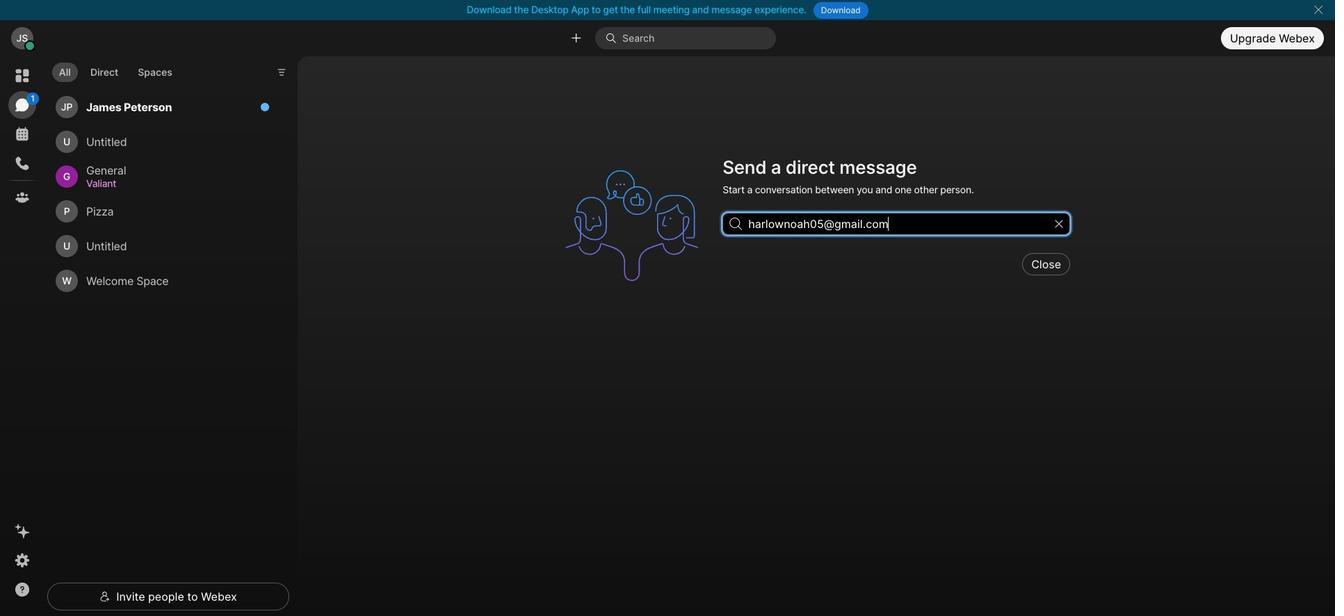 Task type: locate. For each thing, give the bounding box(es) containing it.
search_18 image
[[730, 218, 742, 231]]

0 vertical spatial untitled list item
[[50, 125, 278, 159]]

cancel_16 image
[[1313, 4, 1324, 15]]

tab list
[[49, 54, 183, 86]]

Add people by name or email text field
[[723, 213, 1071, 235]]

start a conversation between you and one other person. image
[[559, 152, 715, 299]]

webex tab list
[[8, 62, 39, 211]]

1 vertical spatial untitled list item
[[50, 229, 278, 264]]

untitled list item up valiant element
[[50, 125, 278, 159]]

untitled list item
[[50, 125, 278, 159], [50, 229, 278, 264]]

navigation
[[0, 56, 45, 616]]

untitled list item down valiant element
[[50, 229, 278, 264]]

pizza list item
[[50, 194, 278, 229]]



Task type: vqa. For each thing, say whether or not it's contained in the screenshot.
top "Untitled" List Item
yes



Task type: describe. For each thing, give the bounding box(es) containing it.
james peterson, new messages list item
[[50, 90, 278, 125]]

2 untitled list item from the top
[[50, 229, 278, 264]]

welcome space list item
[[50, 264, 278, 299]]

1 untitled list item from the top
[[50, 125, 278, 159]]

general list item
[[50, 159, 278, 194]]

new messages image
[[260, 102, 270, 112]]

valiant element
[[86, 176, 262, 191]]



